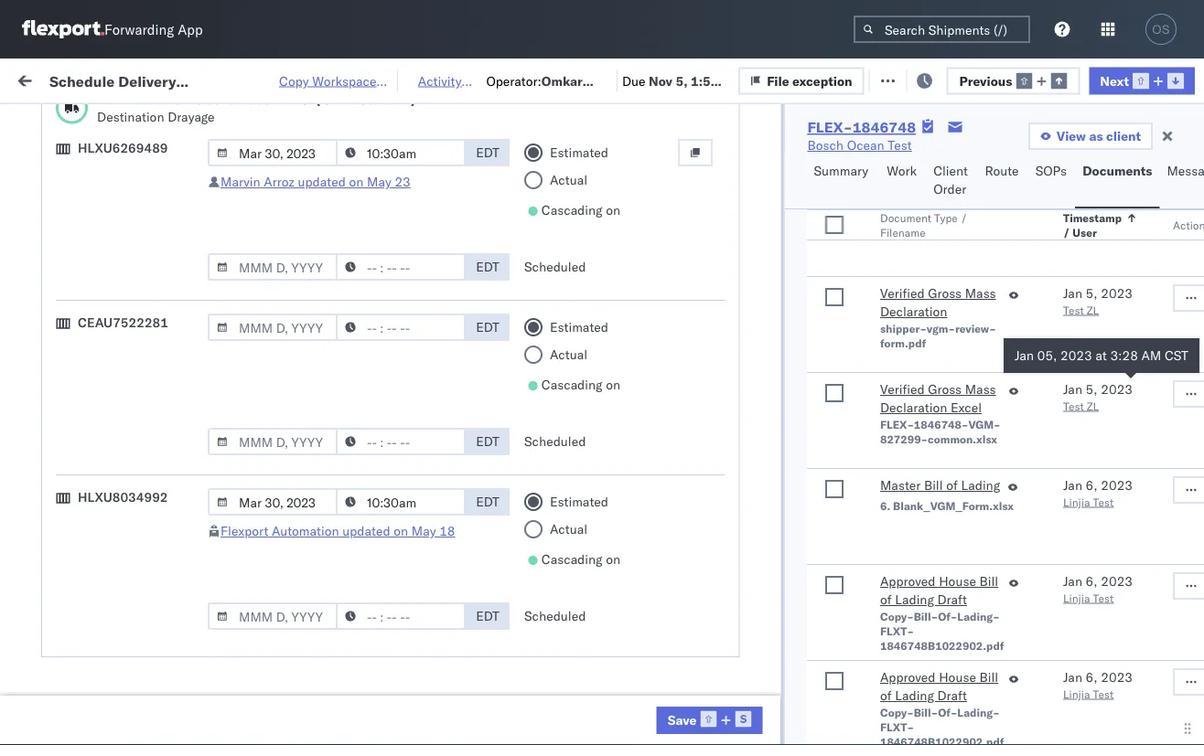Task type: locate. For each thing, give the bounding box(es) containing it.
schedule delivery appointment button for 1:59 am cst, dec 14, 2022
[[42, 464, 225, 484]]

approved house bill of lading draft link up west
[[880, 669, 1001, 706]]

mmm d, yyyy text field for hlxu8034992 -- : -- -- text box
[[208, 489, 338, 516]]

0 vertical spatial copy-bill-of-lading- flxt- 1846748b1022902.pdf
[[880, 610, 1004, 653]]

1 zl from the top
[[1087, 303, 1099, 317]]

: down delivered
[[131, 113, 134, 127]]

deadline button
[[286, 146, 469, 164]]

1 of- from the top
[[938, 610, 957, 624]]

estimated for flexport automation updated on may 18
[[550, 494, 609, 510]]

1846748 up "jan 05, 2023 at 3:28 am cst"
[[1050, 304, 1105, 320]]

0 vertical spatial approved house bill of lading draft
[[880, 574, 998, 608]]

batch action
[[1103, 71, 1182, 87]]

fcl for 10:30 pm cst, jan 23, 2023 schedule delivery appointment link
[[601, 626, 624, 642]]

declaration inside verified gross mass declaration excel
[[880, 400, 947, 416]]

lading
[[961, 478, 1000, 494], [895, 592, 934, 608], [895, 688, 934, 704]]

bosch
[[237, 90, 280, 108], [808, 137, 844, 153], [679, 224, 715, 240], [798, 224, 834, 240], [679, 264, 715, 280], [798, 264, 834, 280], [679, 304, 715, 320], [798, 304, 834, 320], [679, 345, 715, 361], [798, 345, 834, 361], [679, 385, 715, 401], [798, 385, 834, 401], [679, 425, 715, 441], [798, 425, 834, 441], [679, 465, 715, 481], [798, 465, 834, 481], [679, 506, 715, 522], [798, 506, 834, 522], [679, 546, 715, 562], [798, 546, 834, 562]]

1 approved house bill of lading draft link from the top
[[880, 573, 1001, 610]]

pm for 6:00
[[326, 506, 346, 522]]

bill left flex-1893174
[[979, 574, 998, 590]]

cst, for confirm pickup from los angeles, ca button
[[349, 506, 378, 522]]

schedule pickup from los angeles, ca for 6th the "schedule pickup from los angeles, ca" link from the bottom
[[42, 254, 247, 288]]

3 ceau752228 from the top
[[1128, 304, 1204, 320]]

client
[[1107, 128, 1141, 144]]

gross up vgm-
[[928, 286, 962, 302]]

1 vertical spatial work
[[887, 163, 917, 179]]

updated for automation
[[342, 524, 390, 540]]

2 vertical spatial -- : -- -- text field
[[336, 489, 466, 516]]

1 vertical spatial action
[[1173, 218, 1204, 232]]

1 vertical spatial actual
[[550, 347, 588, 363]]

1 vertical spatial updated
[[342, 524, 390, 540]]

7 schedule from the top
[[42, 576, 96, 592]]

2 vertical spatial dec
[[381, 506, 405, 522]]

pickup inside schedule pickup from rotterdam, netherlands
[[100, 657, 139, 673]]

2 schedule delivery appointment link from the top
[[42, 464, 225, 482]]

cascading on for flexport automation updated on may 18
[[542, 552, 621, 568]]

file exception down search shipments (/) text field
[[893, 71, 978, 87]]

upload customs clearance documents button
[[42, 173, 260, 211], [42, 374, 260, 412]]

client order
[[934, 163, 968, 197]]

delivery
[[100, 223, 147, 239], [100, 464, 147, 481], [92, 545, 139, 561], [100, 626, 147, 642]]

2 actual from the top
[[550, 347, 588, 363]]

upload down ceau7522281
[[42, 375, 84, 391]]

0 vertical spatial schedule delivery appointment button
[[42, 222, 225, 242]]

upload customs clearance documents
[[42, 173, 200, 208], [42, 375, 200, 409]]

save button
[[657, 707, 763, 735]]

integration
[[798, 626, 861, 642], [798, 667, 861, 683]]

resize handle column header
[[262, 142, 284, 746], [465, 142, 487, 746], [529, 142, 551, 746], [648, 142, 670, 746], [767, 142, 789, 746], [950, 142, 972, 746], [1096, 142, 1118, 746], [1172, 142, 1193, 746]]

1 flex-1889466 from the top
[[1010, 465, 1105, 481]]

1 1:59 am cdt, nov 5, 2022 from the top
[[295, 264, 457, 280]]

0 vertical spatial -
[[944, 626, 952, 642]]

cascading for marvin arroz updated on may 23
[[542, 202, 603, 218]]

ocean fcl for 6th the "schedule pickup from los angeles, ca" link from the bottom
[[560, 264, 624, 280]]

client up order
[[934, 163, 968, 179]]

from for schedule pickup from rotterdam, netherlands link
[[142, 657, 169, 673]]

MMM D, YYYY text field
[[208, 139, 338, 167], [208, 254, 338, 281], [208, 314, 338, 341], [208, 603, 338, 631]]

1 vertical spatial of
[[880, 592, 892, 608]]

updated down deadline
[[298, 174, 346, 190]]

clearance down workitem button
[[142, 173, 200, 189]]

0 vertical spatial 1889466
[[1050, 465, 1105, 481]]

2 integration from the top
[[798, 667, 861, 683]]

flex-2130387 button
[[981, 662, 1109, 688], [981, 662, 1109, 688]]

2 vertical spatial flexport
[[679, 586, 727, 602]]

0 vertical spatial draft
[[937, 592, 967, 608]]

1 mmm d, yyyy text field from the top
[[208, 428, 338, 456]]

2 mmm d, yyyy text field from the top
[[208, 489, 338, 516]]

8 ocean fcl from the top
[[560, 506, 624, 522]]

0 vertical spatial lhuu789456
[[1128, 465, 1204, 481]]

flex id button
[[972, 146, 1100, 164]]

bill- right west
[[914, 706, 938, 720]]

workitem
[[20, 150, 68, 163]]

1893174
[[1050, 586, 1105, 602]]

2 ocean fcl from the top
[[560, 264, 624, 280]]

2 scheduled from the top
[[524, 434, 586, 450]]

nov for 6th the "schedule pickup from los angeles, ca" link from the bottom
[[383, 264, 407, 280]]

5 ca from the top
[[42, 514, 59, 530]]

demo left bookings
[[730, 586, 764, 602]]

pickup inside confirm pickup from los angeles, ca
[[92, 496, 132, 512]]

2 vertical spatial scheduled
[[524, 609, 586, 625]]

clearance down ceau7522281
[[142, 375, 200, 391]]

0 horizontal spatial client
[[679, 150, 709, 163]]

1 vertical spatial may
[[412, 524, 436, 540]]

3 schedule delivery appointment from the top
[[42, 626, 225, 642]]

0 horizontal spatial vandelay
[[679, 707, 732, 723]]

0 horizontal spatial may
[[367, 174, 392, 190]]

mass up review-
[[965, 286, 996, 302]]

appointment down 'marvin'
[[150, 223, 225, 239]]

filename
[[880, 226, 925, 239]]

1 1889466 from the top
[[1050, 465, 1105, 481]]

destination
[[97, 109, 164, 125]]

MMM D, YYYY text field
[[208, 428, 338, 456], [208, 489, 338, 516]]

resize handle column header for flex id button
[[1096, 142, 1118, 746]]

appointment for 1:59 am cst, dec 14, 2022
[[150, 464, 225, 481]]

flex-1889466 for 6:00 pm cst, dec 23, 2022
[[1010, 506, 1105, 522]]

1 vertical spatial integration
[[798, 667, 861, 683]]

dec for schedule delivery appointment
[[382, 465, 406, 481]]

-- : -- -- text field for 18
[[336, 603, 466, 631]]

3 1:59 am cdt, nov 5, 2022 from the top
[[295, 345, 457, 361]]

9 fcl from the top
[[601, 546, 624, 562]]

ocean fcl for 10:30 pm cst, jan 23, 2023 schedule delivery appointment link
[[560, 626, 624, 642]]

estimated
[[550, 145, 609, 161], [550, 319, 609, 335], [550, 494, 609, 510]]

clearance
[[142, 173, 200, 189], [142, 375, 200, 391]]

girish
[[1063, 207, 1093, 221]]

1 lhuu789456 from the top
[[1128, 465, 1204, 481]]

cdt, for second the "schedule pickup from los angeles, ca" link
[[350, 304, 380, 320]]

ocean fcl for confirm pickup from los angeles, ca link
[[560, 506, 624, 522]]

0 vertical spatial at
[[363, 71, 375, 87]]

demo for 2022
[[730, 184, 764, 200]]

1 draft from the top
[[937, 592, 967, 608]]

19,
[[410, 184, 430, 200]]

2 schedule pickup from los angeles, ca link from the top
[[42, 293, 260, 330]]

2 vertical spatial lading
[[895, 688, 934, 704]]

schedule delivery appointment down workitem button
[[42, 223, 225, 239]]

3 scheduled from the top
[[524, 609, 586, 625]]

2130387
[[1050, 667, 1105, 683]]

2 vertical spatial cascading on
[[542, 552, 621, 568]]

work up robert
[[199, 71, 231, 87]]

confirm up confirm delivery
[[42, 496, 89, 512]]

dec
[[382, 425, 406, 441], [382, 465, 406, 481], [381, 506, 405, 522]]

estimated for marvin arroz updated on may 23
[[550, 145, 609, 161]]

integration test account - karl lagerfeld
[[798, 626, 1036, 642], [798, 667, 1036, 683]]

0 vertical spatial -- : -- -- text field
[[336, 139, 466, 167]]

1 scheduled from the top
[[524, 259, 586, 275]]

approved house bill of lading draft
[[880, 574, 998, 608], [880, 670, 998, 704]]

1846748b1022902.pdf
[[880, 639, 1004, 653], [880, 735, 1004, 746]]

ocean fcl
[[560, 184, 624, 200], [560, 264, 624, 280], [560, 304, 624, 320], [560, 345, 624, 361], [560, 385, 624, 401], [560, 425, 624, 441], [560, 465, 624, 481], [560, 506, 624, 522], [560, 546, 624, 562], [560, 626, 624, 642]]

0 vertical spatial 1:59 am cst, dec 14, 2022
[[295, 425, 464, 441]]

0 vertical spatial declaration
[[880, 304, 947, 320]]

approved house bill of lading draft down '6. blank_vgm_form.xlsx'
[[880, 574, 998, 608]]

consignee button
[[789, 146, 954, 164]]

2 vertical spatial schedule delivery appointment button
[[42, 625, 225, 645]]

savant
[[542, 91, 584, 107]]

23, up the 13,
[[408, 506, 428, 522]]

from inside schedule pickup from rotterdam, netherlands
[[142, 657, 169, 673]]

gross inside verified gross mass declaration excel
[[928, 382, 962, 398]]

my
[[18, 66, 47, 92]]

2 estimated from the top
[[550, 319, 609, 335]]

5 resize handle column header from the left
[[767, 142, 789, 746]]

6 edt from the top
[[476, 609, 500, 625]]

file exception button
[[864, 65, 990, 93], [864, 65, 990, 93], [739, 67, 864, 94], [739, 67, 864, 94]]

scheduled for marvin arroz updated on may 23
[[524, 259, 586, 275]]

ca for 2nd the "schedule pickup from los angeles, ca" link from the bottom of the page
[[42, 594, 59, 610]]

0 vertical spatial estimated
[[550, 145, 609, 161]]

may left 18
[[412, 524, 436, 540]]

dec for schedule pickup from los angeles, ca
[[382, 425, 406, 441]]

None checkbox
[[825, 192, 843, 211], [825, 577, 843, 595], [825, 192, 843, 211], [825, 577, 843, 595]]

2 gross from the top
[[928, 382, 962, 398]]

23, down the 13,
[[412, 626, 432, 642]]

1889466
[[1050, 465, 1105, 481], [1050, 506, 1105, 522]]

integration up vandelay west on the right
[[798, 667, 861, 683]]

0 vertical spatial 23,
[[408, 506, 428, 522]]

9 ocean fcl from the top
[[560, 546, 624, 562]]

1 vertical spatial approved house bill of lading draft
[[880, 670, 998, 704]]

container numbers
[[1128, 142, 1177, 171]]

at left risk at top left
[[363, 71, 375, 87]]

jan 5, 2023 test zl for verified gross mass declaration excel
[[1063, 382, 1133, 413]]

los for 2nd the "schedule pickup from los angeles, ca" link from the bottom of the page
[[173, 576, 193, 592]]

-- : -- -- text field down the 13,
[[336, 603, 466, 631]]

ceau752228 for second the "schedule pickup from los angeles, ca" link
[[1128, 304, 1204, 320]]

by:
[[66, 112, 84, 128]]

schedule for 1st the "schedule pickup from los angeles, ca" link from the bottom
[[42, 697, 96, 713]]

angeles, for fourth the "schedule pickup from los angeles, ca" link from the bottom
[[196, 335, 247, 351]]

schedule inside schedule pickup from rotterdam, netherlands
[[42, 657, 96, 673]]

approved up west
[[880, 670, 935, 686]]

1 vertical spatial lhuu789456
[[1128, 505, 1204, 521]]

1 vertical spatial clearance
[[142, 375, 200, 391]]

0 vertical spatial demo
[[730, 184, 764, 200]]

jan 5, 2023 test zl for verified gross mass declaration
[[1063, 286, 1133, 317]]

1 vertical spatial gross
[[928, 382, 962, 398]]

schedule pickup from los angeles, ca link
[[42, 253, 260, 290], [42, 293, 260, 330], [42, 334, 260, 370], [42, 414, 260, 451], [42, 575, 260, 612], [42, 696, 260, 733]]

/ left 'user' on the top right of page
[[1063, 226, 1070, 239]]

delivery for 1:59 am cst, dec 14, 2022 schedule delivery appointment button
[[100, 464, 147, 481]]

1 - from the top
[[944, 626, 952, 642]]

los inside confirm pickup from los angeles, ca
[[165, 496, 186, 512]]

sops button
[[1028, 155, 1076, 209]]

1 vertical spatial lading-
[[957, 706, 1000, 720]]

-- : -- -- text field
[[336, 314, 466, 341], [336, 428, 466, 456], [336, 489, 466, 516]]

0 vertical spatial documents
[[1083, 163, 1153, 179]]

1 upload customs clearance documents button from the top
[[42, 173, 260, 211]]

mass
[[965, 286, 996, 302], [965, 382, 996, 398]]

mass inside verified gross mass declaration
[[965, 286, 996, 302]]

: down 205
[[421, 113, 424, 127]]

angeles, for 6th the "schedule pickup from los angeles, ca" link from the bottom
[[196, 254, 247, 270]]

4 resize handle column header from the left
[[648, 142, 670, 746]]

angeles, for 1st the "schedule pickup from los angeles, ca" link from the bottom
[[196, 697, 247, 713]]

customs down hlxu6269489
[[87, 173, 138, 189]]

am for 6th the "schedule pickup from los angeles, ca" link from the bottom
[[326, 264, 347, 280]]

document type / filename button
[[876, 207, 1026, 240]]

verified inside verified gross mass declaration
[[880, 286, 925, 302]]

1 vandelay from the left
[[679, 707, 732, 723]]

1 vertical spatial cascading on
[[542, 377, 621, 393]]

/ right type
[[960, 211, 967, 225]]

operator:
[[486, 73, 542, 89]]

upload down workitem in the top of the page
[[42, 173, 84, 189]]

los for 6th the "schedule pickup from los angeles, ca" link from the bottom
[[173, 254, 193, 270]]

schedule delivery appointment link up 'hlxu8034992'
[[42, 464, 225, 482]]

2 upload customs clearance documents from the top
[[42, 375, 200, 409]]

house
[[939, 574, 976, 590], [939, 670, 976, 686]]

timestamp / user
[[1063, 211, 1122, 239]]

3 schedule pickup from los angeles, ca link from the top
[[42, 334, 260, 370]]

1 vertical spatial /
[[1063, 226, 1070, 239]]

1 vertical spatial approved house bill of lading draft link
[[880, 669, 1001, 706]]

1846748
[[853, 118, 916, 136], [1050, 224, 1105, 240], [1050, 264, 1105, 280], [1050, 304, 1105, 320], [1050, 345, 1105, 361], [1050, 385, 1105, 401]]

delivery up 'hlxu8034992'
[[100, 464, 147, 481]]

0 vertical spatial customs
[[87, 173, 138, 189]]

upload customs clearance documents link down ceau7522281
[[42, 374, 260, 410]]

0 vertical spatial flxt-
[[880, 625, 914, 638]]

bill left flex-2130387 at the bottom right
[[979, 670, 998, 686]]

integration test account - karl lagerfeld down bookings test consignee at the bottom
[[798, 626, 1036, 642]]

declaration up 1846748-
[[880, 400, 947, 416]]

from for 6th the "schedule pickup from los angeles, ca" link from the bottom
[[142, 254, 169, 270]]

10 fcl from the top
[[601, 626, 624, 642]]

2 schedule pickup from los angeles, ca from the top
[[42, 294, 247, 329]]

ocean fcl for second the "schedule pickup from los angeles, ca" link
[[560, 304, 624, 320]]

3 actual from the top
[[550, 522, 588, 538]]

schedule delivery appointment button down workitem button
[[42, 222, 225, 242]]

of- down bookings test consignee at the bottom
[[938, 610, 957, 624]]

lagerfeld left 2130387
[[982, 667, 1036, 683]]

Search Work text field
[[590, 65, 789, 93]]

demo down name
[[730, 184, 764, 200]]

759
[[336, 71, 360, 87]]

of up west
[[880, 688, 892, 704]]

upload customs clearance documents down ceau7522281
[[42, 375, 200, 409]]

1846748b1022902.pdf down bookings test consignee at the bottom
[[880, 639, 1004, 653]]

0 vertical spatial 14,
[[409, 425, 429, 441]]

approved down 6.
[[880, 574, 935, 590]]

0 vertical spatial confirm
[[42, 496, 89, 512]]

action inside the batch action button
[[1142, 71, 1182, 87]]

bookings test consignee
[[798, 586, 944, 602]]

verified
[[880, 286, 925, 302], [880, 382, 925, 398]]

1 vertical spatial mmm d, yyyy text field
[[208, 489, 338, 516]]

customs
[[87, 173, 138, 189], [87, 375, 138, 391]]

0 vertical spatial bill
[[924, 478, 943, 494]]

None checkbox
[[825, 216, 843, 234], [825, 288, 843, 307], [825, 384, 843, 403], [825, 481, 843, 499], [825, 673, 843, 691], [825, 216, 843, 234], [825, 288, 843, 307], [825, 384, 843, 403], [825, 481, 843, 499], [825, 673, 843, 691]]

6 schedule from the top
[[42, 464, 96, 481]]

verified up shipper-
[[880, 286, 925, 302]]

client for client name
[[679, 150, 709, 163]]

1 cascading on from the top
[[542, 202, 621, 218]]

1 horizontal spatial file
[[893, 71, 915, 87]]

4 fcl from the top
[[601, 345, 624, 361]]

1 horizontal spatial client
[[934, 163, 968, 179]]

client left name
[[679, 150, 709, 163]]

1 schedule delivery appointment button from the top
[[42, 222, 225, 242]]

8 resize handle column header from the left
[[1172, 142, 1193, 746]]

: for status
[[131, 113, 134, 127]]

verified gross mass declaration excel link
[[880, 381, 1001, 417]]

0 vertical spatial integration
[[798, 626, 861, 642]]

-- : -- -- text field
[[336, 139, 466, 167], [336, 254, 466, 281], [336, 603, 466, 631]]

2 vertical spatial estimated
[[550, 494, 609, 510]]

1 vertical spatial schedule delivery appointment button
[[42, 464, 225, 484]]

0 vertical spatial jan 5, 2023 test zl
[[1063, 286, 1133, 317]]

2 14, from the top
[[409, 465, 429, 481]]

schedule for fourth the "schedule pickup from los angeles, ca" link from the bottom
[[42, 335, 96, 351]]

2 vertical spatial 6,
[[1086, 670, 1098, 686]]

5 fcl from the top
[[601, 385, 624, 401]]

action down messa button on the right of the page
[[1173, 218, 1204, 232]]

1 cdt, from the top
[[350, 184, 380, 200]]

declaration
[[880, 304, 947, 320], [880, 400, 947, 416]]

0 vertical spatial scheduled
[[524, 259, 586, 275]]

pm right 10:30
[[334, 626, 354, 642]]

gvcu526586
[[1128, 666, 1204, 682]]

0 vertical spatial approved house bill of lading draft link
[[880, 573, 1001, 610]]

2 cascading from the top
[[542, 377, 603, 393]]

schedule delivery appointment button up schedule pickup from rotterdam, netherlands
[[42, 625, 225, 645]]

snooze
[[496, 150, 532, 163]]

1 cascading from the top
[[542, 202, 603, 218]]

appointment up confirm pickup from los angeles, ca link
[[150, 464, 225, 481]]

action right batch on the top right of page
[[1142, 71, 1182, 87]]

1 vertical spatial zl
[[1087, 400, 1099, 413]]

1 vertical spatial at
[[1096, 348, 1107, 364]]

gross for verified gross mass declaration
[[928, 286, 962, 302]]

1 vertical spatial linjia
[[1063, 592, 1090, 605]]

confirm delivery button
[[42, 544, 139, 564]]

5 edt from the top
[[476, 494, 500, 510]]

ocean fcl for 1:59 am cst, dec 14, 2022's schedule delivery appointment link
[[560, 465, 624, 481]]

1 vertical spatial flexport demo consignee
[[679, 586, 829, 602]]

confirm
[[42, 496, 89, 512], [42, 545, 89, 561]]

upload customs clearance documents button down ceau7522281
[[42, 374, 260, 412]]

jan 5, 2023 test zl down "jan 05, 2023 at 3:28 am cst"
[[1063, 382, 1133, 413]]

1 vertical spatial house
[[939, 670, 976, 686]]

work
[[199, 71, 231, 87], [887, 163, 917, 179]]

zl for verified gross mass declaration excel
[[1087, 400, 1099, 413]]

mmm d, yyyy text field up automation
[[208, 489, 338, 516]]

-
[[944, 626, 952, 642], [944, 667, 952, 683]]

2 -- : -- -- text field from the top
[[336, 254, 466, 281]]

6 resize handle column header from the left
[[950, 142, 972, 746]]

0 vertical spatial linjia
[[1063, 496, 1090, 509]]

of- right west
[[938, 706, 957, 720]]

actual for marvin arroz updated on may 23
[[550, 172, 588, 188]]

delivery down confirm pickup from los angeles, ca
[[92, 545, 139, 561]]

file exception
[[893, 71, 978, 87], [767, 73, 853, 89]]

upload customs clearance documents down workitem button
[[42, 173, 200, 208]]

2 : from the left
[[421, 113, 424, 127]]

1 copy-bill-of-lading- flxt- 1846748b1022902.pdf from the top
[[880, 610, 1004, 653]]

bosch inside delivered to robert bosch llc (smv suite a) destination drayage
[[237, 90, 280, 108]]

1 vertical spatial 1:59 am cdt, nov 5, 2022
[[295, 304, 457, 320]]

4 ceau752228 from the top
[[1128, 344, 1204, 360]]

14, for schedule pickup from los angeles, ca
[[409, 425, 429, 441]]

bookings
[[798, 586, 852, 602]]

of
[[946, 478, 958, 494], [880, 592, 892, 608], [880, 688, 892, 704]]

/ inside timestamp / user
[[1063, 226, 1070, 239]]

2 upload from the top
[[42, 375, 84, 391]]

mmm d, yyyy text field up 6:00 at left
[[208, 428, 338, 456]]

ocean
[[847, 137, 885, 153], [560, 184, 598, 200], [719, 224, 756, 240], [838, 224, 875, 240], [560, 264, 598, 280], [719, 264, 756, 280], [838, 264, 875, 280], [560, 304, 598, 320], [719, 304, 756, 320], [838, 304, 875, 320], [560, 345, 598, 361], [719, 345, 756, 361], [838, 345, 875, 361], [560, 385, 598, 401], [719, 385, 756, 401], [838, 385, 875, 401], [560, 425, 598, 441], [719, 425, 756, 441], [838, 425, 875, 441], [560, 465, 598, 481], [719, 465, 756, 481], [838, 465, 875, 481], [560, 506, 598, 522], [719, 506, 756, 522], [838, 506, 875, 522], [560, 546, 598, 562], [719, 546, 756, 562], [838, 546, 875, 562], [560, 626, 598, 642]]

at left 3:28
[[1096, 348, 1107, 364]]

1 vertical spatial dec
[[382, 465, 406, 481]]

approved house bill of lading draft up west
[[880, 670, 998, 704]]

0 vertical spatial bill-
[[914, 610, 938, 624]]

confirm for confirm pickup from los angeles, ca
[[42, 496, 89, 512]]

1:59 am cdt, nov 5, 2022 for second the "schedule pickup from los angeles, ca" link
[[295, 304, 457, 320]]

appointment up rotterdam,
[[150, 626, 225, 642]]

updated down '6:00 pm cst, dec 23, 2022' at the bottom of the page
[[342, 524, 390, 540]]

0 vertical spatial 6,
[[1086, 478, 1098, 494]]

-- : -- -- text field down aug
[[336, 254, 466, 281]]

work up document
[[887, 163, 917, 179]]

4 mmm d, yyyy text field from the top
[[208, 603, 338, 631]]

gross for verified gross mass declaration excel
[[928, 382, 962, 398]]

documents inside button
[[1083, 163, 1153, 179]]

of right bookings
[[880, 592, 892, 608]]

schedule pickup from los angeles, ca for 1st the "schedule pickup from los angeles, ca" link from the bottom
[[42, 697, 247, 731]]

fcl for confirm pickup from los angeles, ca link
[[601, 506, 624, 522]]

angeles, for confirm pickup from los angeles, ca link
[[189, 496, 239, 512]]

cst
[[1165, 348, 1189, 364]]

gross up excel
[[928, 382, 962, 398]]

1 upload customs clearance documents from the top
[[42, 173, 200, 208]]

5 schedule from the top
[[42, 415, 96, 431]]

action
[[1142, 71, 1182, 87], [1173, 218, 1204, 232]]

1846748 down "jan 05, 2023 at 3:28 am cst"
[[1050, 385, 1105, 401]]

2022
[[433, 184, 465, 200], [425, 264, 457, 280], [425, 304, 457, 320], [425, 345, 457, 361], [432, 425, 464, 441], [432, 465, 464, 481], [431, 506, 463, 522]]

1 schedule from the top
[[42, 223, 96, 239]]

2 cdt, from the top
[[350, 264, 380, 280]]

10 ocean fcl from the top
[[560, 626, 624, 642]]

0 vertical spatial of-
[[938, 610, 957, 624]]

0 vertical spatial mmm d, yyyy text field
[[208, 428, 338, 456]]

mass inside verified gross mass declaration excel
[[965, 382, 996, 398]]

1 actual from the top
[[550, 172, 588, 188]]

bill- down bookings test consignee at the bottom
[[914, 610, 938, 624]]

2 mass from the top
[[965, 382, 996, 398]]

cst, for 1:59 am cst, dec 14, 2022 schedule delivery appointment button
[[350, 465, 379, 481]]

actual
[[550, 172, 588, 188], [550, 347, 588, 363], [550, 522, 588, 538]]

2 schedule delivery appointment from the top
[[42, 464, 225, 481]]

ca for confirm pickup from los angeles, ca link
[[42, 514, 59, 530]]

1 -- : -- -- text field from the top
[[336, 139, 466, 167]]

827299-
[[880, 432, 928, 446]]

pm for 10:30
[[334, 626, 354, 642]]

jan 6, 2023 linjia test
[[1063, 478, 1133, 509], [1063, 574, 1133, 605], [1063, 670, 1133, 702]]

0 horizontal spatial file exception
[[767, 73, 853, 89]]

delivered
[[97, 90, 164, 108]]

schedule delivery appointment up schedule pickup from rotterdam, netherlands
[[42, 626, 225, 642]]

1 vertical spatial verified
[[880, 382, 925, 398]]

1 6, from the top
[[1086, 478, 1098, 494]]

declaration for verified gross mass declaration excel
[[880, 400, 947, 416]]

pm up flexport automation updated on may 18
[[326, 506, 346, 522]]

schedule delivery appointment link down workitem button
[[42, 222, 225, 240]]

2 vandelay from the left
[[798, 707, 851, 723]]

abcd123456
[[1128, 707, 1204, 723]]

gross
[[928, 286, 962, 302], [928, 382, 962, 398]]

2 vertical spatial appointment
[[150, 626, 225, 642]]

0 vertical spatial /
[[960, 211, 967, 225]]

-- : -- -- text field up 23
[[336, 139, 466, 167]]

schedule delivery appointment for 10:30
[[42, 626, 225, 642]]

1 vertical spatial lagerfeld
[[982, 667, 1036, 683]]

integration down bookings
[[798, 626, 861, 642]]

3 ocean fcl from the top
[[560, 304, 624, 320]]

1:59 am cdt, nov 5, 2022 for fourth the "schedule pickup from los angeles, ca" link from the bottom
[[295, 345, 457, 361]]

3 mmm d, yyyy text field from the top
[[208, 314, 338, 341]]

confirm down 'hlxu8034992'
[[42, 545, 89, 561]]

nov
[[649, 73, 673, 89], [383, 264, 407, 280], [383, 304, 407, 320], [383, 345, 407, 361]]

1 resize handle column header from the left
[[262, 142, 284, 746]]

approved house bill of lading draft link down '6. blank_vgm_form.xlsx'
[[880, 573, 1001, 610]]

declaration inside verified gross mass declaration
[[880, 304, 947, 320]]

customs down ceau7522281
[[87, 375, 138, 391]]

1 vertical spatial customs
[[87, 375, 138, 391]]

0 vertical spatial flexport
[[679, 184, 727, 200]]

mode button
[[551, 146, 652, 164]]

gross inside verified gross mass declaration
[[928, 286, 962, 302]]

0 vertical spatial -- : -- -- text field
[[336, 314, 466, 341]]

resize handle column header for mode button
[[648, 142, 670, 746]]

vandelay for vandelay west
[[798, 707, 851, 723]]

1 vertical spatial approved
[[880, 670, 935, 686]]

1:59 for third schedule pickup from los angeles, ca button from the top
[[295, 345, 323, 361]]

0 vertical spatial jan 6, 2023 linjia test
[[1063, 478, 1133, 509]]

delivery down workitem button
[[100, 223, 147, 239]]

fcl for 6th the "schedule pickup from los angeles, ca" link from the bottom
[[601, 264, 624, 280]]

verified inside verified gross mass declaration excel
[[880, 382, 925, 398]]

0 vertical spatial cascading
[[542, 202, 603, 218]]

file exception up flex-1846748 link
[[767, 73, 853, 89]]

1 vertical spatial jan 5, 2023 test zl
[[1063, 382, 1133, 413]]

1 vertical spatial scheduled
[[524, 434, 586, 450]]

schedule delivery appointment up 'hlxu8034992'
[[42, 464, 225, 481]]

nov for second the "schedule pickup from los angeles, ca" link
[[383, 304, 407, 320]]

1 vertical spatial upload
[[42, 375, 84, 391]]

messa button
[[1160, 155, 1204, 209]]

ca for 1st the "schedule pickup from los angeles, ca" link from the bottom
[[42, 715, 59, 731]]

from inside confirm pickup from los angeles, ca
[[135, 496, 162, 512]]

aug
[[383, 184, 407, 200]]

cst, for schedule delivery appointment button for 10:30 pm cst, jan 23, 2023
[[357, 626, 386, 642]]

1846748b1022902.pdf down west
[[880, 735, 1004, 746]]

1 horizontal spatial may
[[412, 524, 436, 540]]

exception up flex-1846748 link
[[793, 73, 853, 89]]

ocean fcl for fourth the "schedule pickup from los angeles, ca" link from the bottom
[[560, 345, 624, 361]]

flex-1889466 button
[[981, 461, 1109, 486], [981, 461, 1109, 486], [981, 501, 1109, 527], [981, 501, 1109, 527]]

1 vertical spatial cascading
[[542, 377, 603, 393]]

schedule delivery appointment link up schedule pickup from rotterdam, netherlands
[[42, 625, 225, 643]]

0 vertical spatial flex-1889466
[[1010, 465, 1105, 481]]

risk
[[378, 71, 399, 87]]

0 vertical spatial action
[[1142, 71, 1182, 87]]

mmm d, yyyy text field for 23 -- : -- -- text field
[[208, 254, 338, 281]]

status : ready for work, blocked, in progress
[[99, 113, 331, 127]]

2 upload customs clearance documents link from the top
[[42, 374, 260, 410]]

import
[[154, 71, 196, 87]]

flexport demo consignee for 2:00 am cdt, aug 19, 2022
[[679, 184, 829, 200]]

angeles, inside confirm pickup from los angeles, ca
[[189, 496, 239, 512]]

0 vertical spatial copy-
[[880, 610, 914, 624]]

schedule delivery appointment button up 'hlxu8034992'
[[42, 464, 225, 484]]

flex-1846748 down girish at top
[[1010, 224, 1105, 240]]

1 vertical spatial jan 6, 2023 linjia test
[[1063, 574, 1133, 605]]

2 fcl from the top
[[601, 264, 624, 280]]

1 vertical spatial schedule delivery appointment link
[[42, 464, 225, 482]]

verified down form.pdf
[[880, 382, 925, 398]]

0 vertical spatial account
[[892, 626, 940, 642]]

upload customs clearance documents for upload customs clearance documents link corresponding to 2nd the upload customs clearance documents button
[[42, 375, 200, 409]]

0 vertical spatial dec
[[382, 425, 406, 441]]

of up blank_vgm_form.xlsx
[[946, 478, 958, 494]]

1 vertical spatial flex-1889466
[[1010, 506, 1105, 522]]

0 vertical spatial of
[[946, 478, 958, 494]]

appointment
[[150, 223, 225, 239], [150, 464, 225, 481], [150, 626, 225, 642]]

work
[[52, 66, 100, 92]]

2 clearance from the top
[[142, 375, 200, 391]]

ca inside confirm pickup from los angeles, ca
[[42, 514, 59, 530]]

2 vertical spatial schedule delivery appointment link
[[42, 625, 225, 643]]

message
[[245, 71, 297, 87]]

schedule for 3rd schedule delivery appointment link from the bottom of the page
[[42, 223, 96, 239]]

khemchandani
[[1096, 207, 1170, 221]]

2 vertical spatial 1:59 am cdt, nov 5, 2022
[[295, 345, 457, 361]]

zl up "jan 05, 2023 at 3:28 am cst"
[[1087, 303, 1099, 317]]

client for client order
[[934, 163, 968, 179]]

copy-
[[880, 610, 914, 624], [880, 706, 914, 720]]

am for fourth the "schedule pickup from los angeles, ca" link from the bottom
[[326, 345, 347, 361]]

1 vertical spatial demo
[[730, 586, 764, 602]]

4 cdt, from the top
[[350, 345, 380, 361]]

1 vertical spatial copy-bill-of-lading- flxt- 1846748b1022902.pdf
[[880, 706, 1004, 746]]

declaration up shipper-
[[880, 304, 947, 320]]

ocean fcl for fourth the "schedule pickup from los angeles, ca" link from the top
[[560, 425, 624, 441]]

2 verified from the top
[[880, 382, 925, 398]]

batch
[[1103, 71, 1138, 87]]

bosch ocean test
[[808, 137, 912, 153], [679, 224, 784, 240], [798, 224, 903, 240], [679, 264, 784, 280], [798, 264, 903, 280], [679, 304, 784, 320], [798, 304, 903, 320], [679, 345, 784, 361], [798, 345, 903, 361], [679, 385, 784, 401], [798, 385, 903, 401], [679, 425, 784, 441], [798, 425, 903, 441], [679, 465, 784, 481], [798, 465, 903, 481], [679, 506, 784, 522], [798, 506, 903, 522], [679, 546, 784, 562], [798, 546, 903, 562]]

vandelay
[[679, 707, 732, 723], [798, 707, 851, 723]]

client order button
[[926, 155, 978, 209]]

upload customs clearance documents button down workitem button
[[42, 173, 260, 211]]

actions
[[1150, 150, 1187, 163]]

consignee inside button
[[798, 150, 851, 163]]

cst,
[[350, 425, 379, 441], [350, 465, 379, 481], [349, 506, 378, 522], [350, 586, 379, 602], [357, 626, 386, 642]]

confirm inside confirm pickup from los angeles, ca
[[42, 496, 89, 512]]

1 approved from the top
[[880, 574, 935, 590]]

4 schedule pickup from los angeles, ca from the top
[[42, 415, 247, 449]]

delivery for first schedule delivery appointment button
[[100, 223, 147, 239]]

schedule for 2nd the "schedule pickup from los angeles, ca" link from the bottom of the page
[[42, 576, 96, 592]]

4 ca from the top
[[42, 433, 59, 449]]

am inside due nov 5, 1:59 am
[[649, 91, 670, 107]]

3 cascading on from the top
[[542, 552, 621, 568]]

zl down "jan 05, 2023 at 3:28 am cst"
[[1087, 400, 1099, 413]]

mass up excel
[[965, 382, 996, 398]]

2 demo from the top
[[730, 586, 764, 602]]



Task type: describe. For each thing, give the bounding box(es) containing it.
from for fourth the "schedule pickup from los angeles, ca" link from the top
[[142, 415, 169, 431]]

2 lagerfeld from the top
[[982, 667, 1036, 683]]

confirm for confirm delivery
[[42, 545, 89, 561]]

: for snoozed
[[421, 113, 424, 127]]

angeles, for second the "schedule pickup from los angeles, ca" link
[[196, 294, 247, 310]]

2 upload customs clearance documents button from the top
[[42, 374, 260, 412]]

from for fourth the "schedule pickup from los angeles, ca" link from the bottom
[[142, 335, 169, 351]]

view as client button
[[1029, 123, 1153, 150]]

mmm d, yyyy text field for -- : -- -- text box corresponding to ceau7522281
[[208, 314, 338, 341]]

type
[[934, 211, 958, 225]]

23
[[395, 174, 411, 190]]

2 house from the top
[[939, 670, 976, 686]]

automation
[[272, 524, 339, 540]]

205 on track
[[420, 71, 495, 87]]

05,
[[1038, 348, 1057, 364]]

confirm pickup from los angeles, ca button
[[42, 495, 260, 533]]

track
[[465, 71, 495, 87]]

as
[[1089, 128, 1103, 144]]

10:30
[[295, 626, 330, 642]]

schedule pickup from los angeles, ca for fourth the "schedule pickup from los angeles, ca" link from the top
[[42, 415, 247, 449]]

flex
[[981, 150, 1002, 163]]

actual for flexport automation updated on may 18
[[550, 522, 588, 538]]

2 approved from the top
[[880, 670, 935, 686]]

confirm delivery link
[[42, 544, 139, 562]]

ca for fourth the "schedule pickup from los angeles, ca" link from the bottom
[[42, 353, 59, 369]]

flexport demo consignee for 1:59 am cst, jan 13, 2023
[[679, 586, 829, 602]]

2 integration test account - karl lagerfeld from the top
[[798, 667, 1036, 683]]

cascading for flexport automation updated on may 18
[[542, 552, 603, 568]]

flex-1846748 down 'user' on the top right of page
[[1010, 264, 1105, 280]]

verified gross mass declaration excel
[[880, 382, 996, 416]]

1 schedule delivery appointment from the top
[[42, 223, 225, 239]]

2 vertical spatial of
[[880, 688, 892, 704]]

2 draft from the top
[[937, 688, 967, 704]]

am for fourth the "schedule pickup from los angeles, ca" link from the top
[[326, 425, 347, 441]]

1 linjia from the top
[[1063, 496, 1090, 509]]

2 flxt- from the top
[[880, 721, 914, 734]]

5 schedule pickup from los angeles, ca link from the top
[[42, 575, 260, 612]]

2 -- : -- -- text field from the top
[[336, 428, 466, 456]]

blocked,
[[224, 113, 270, 127]]

5, inside due nov 5, 1:59 am
[[676, 73, 688, 89]]

ready
[[139, 113, 172, 127]]

route button
[[978, 155, 1028, 209]]

schedule delivery appointment for 1:59
[[42, 464, 225, 481]]

los for 1st the "schedule pickup from los angeles, ca" link from the bottom
[[173, 697, 193, 713]]

progress
[[285, 113, 331, 127]]

mode
[[560, 150, 588, 163]]

resize handle column header for client name button
[[767, 142, 789, 746]]

schedule for second the "schedule pickup from los angeles, ca" link
[[42, 294, 96, 310]]

2 approved house bill of lading draft link from the top
[[880, 669, 1001, 706]]

flex-1846748 left 3:28
[[1010, 345, 1105, 361]]

2 cascading on from the top
[[542, 377, 621, 393]]

dec for confirm pickup from los angeles, ca
[[381, 506, 405, 522]]

schedule for 1:59 am cst, dec 14, 2022's schedule delivery appointment link
[[42, 464, 96, 481]]

work inside 'button'
[[887, 163, 917, 179]]

6 schedule pickup from los angeles, ca link from the top
[[42, 696, 260, 733]]

declaration for verified gross mass declaration
[[880, 304, 947, 320]]

0 horizontal spatial exception
[[793, 73, 853, 89]]

fcl for 1:59 am cst, dec 14, 2022's schedule delivery appointment link
[[601, 465, 624, 481]]

edt for -- : -- -- text box corresponding to ceau7522281
[[476, 319, 500, 335]]

1:59 for sixth schedule pickup from los angeles, ca button from the bottom
[[295, 264, 323, 280]]

llc
[[284, 90, 310, 108]]

1889466 for 1:59 am cst, dec 14, 2022
[[1050, 465, 1105, 481]]

nov for fourth the "schedule pickup from los angeles, ca" link from the bottom
[[383, 345, 407, 361]]

1 clearance from the top
[[142, 173, 200, 189]]

mass for verified gross mass declaration excel
[[965, 382, 996, 398]]

messa
[[1167, 163, 1204, 179]]

flex id
[[981, 150, 1016, 163]]

5 schedule pickup from los angeles, ca button from the top
[[42, 575, 260, 614]]

1 copy- from the top
[[880, 610, 914, 624]]

sops
[[1036, 163, 1067, 179]]

los for fourth the "schedule pickup from los angeles, ca" link from the top
[[173, 415, 193, 431]]

angeles, for fourth the "schedule pickup from los angeles, ca" link from the top
[[196, 415, 247, 431]]

-- : -- -- text field for 23
[[336, 254, 466, 281]]

3:28
[[1111, 348, 1138, 364]]

flex-1846748 link
[[808, 118, 916, 136]]

13,
[[405, 586, 425, 602]]

edt for third -- : -- -- text field from the bottom
[[476, 145, 500, 161]]

numbers
[[1128, 157, 1173, 171]]

2 vertical spatial bill
[[979, 670, 998, 686]]

1 vertical spatial documents
[[42, 192, 108, 208]]

3 resize handle column header from the left
[[529, 142, 551, 746]]

resize handle column header for the deadline button
[[465, 142, 487, 746]]

delivery for confirm delivery button
[[92, 545, 139, 561]]

1 karl from the top
[[955, 626, 978, 642]]

hlxu6269489
[[78, 140, 168, 156]]

1846748 up consignee button
[[853, 118, 916, 136]]

flex-1846748 down "05,"
[[1010, 385, 1105, 401]]

1 horizontal spatial file exception
[[893, 71, 978, 87]]

status
[[99, 113, 131, 127]]

vandelay west
[[798, 707, 884, 723]]

1 fcl from the top
[[601, 184, 624, 200]]

ceau752228 for fourth the "schedule pickup from los angeles, ca" link from the bottom
[[1128, 344, 1204, 360]]

1 horizontal spatial at
[[1096, 348, 1107, 364]]

5 ceau752228 from the top
[[1128, 384, 1204, 400]]

1 account from the top
[[892, 626, 940, 642]]

2 schedule pickup from los angeles, ca button from the top
[[42, 293, 260, 332]]

ceau7522281
[[78, 315, 168, 331]]

2 jan 6, 2023 linjia test from the top
[[1063, 574, 1133, 605]]

1 schedule pickup from los angeles, ca link from the top
[[42, 253, 260, 290]]

due
[[622, 73, 646, 89]]

schedule for 6th the "schedule pickup from los angeles, ca" link from the bottom
[[42, 254, 96, 270]]

schedule pickup from rotterdam, netherlands
[[42, 657, 238, 691]]

1846748 left 3:28
[[1050, 345, 1105, 361]]

2 lading- from the top
[[957, 706, 1000, 720]]

summary
[[814, 163, 869, 179]]

from for 1st the "schedule pickup from los angeles, ca" link from the bottom
[[142, 697, 169, 713]]

client name
[[679, 150, 741, 163]]

flex- inside "flex-1846748-vgm- 827299-common.xlsx"
[[880, 418, 914, 432]]

view as client
[[1057, 128, 1141, 144]]

flex-1846748-vgm- 827299-common.xlsx
[[880, 418, 1000, 446]]

schedule pickup from rotterdam, netherlands link
[[42, 656, 260, 692]]

fcl for fourth the "schedule pickup from los angeles, ca" link from the top
[[601, 425, 624, 441]]

verified gross mass declaration
[[880, 286, 996, 320]]

master bill of lading link
[[880, 477, 1000, 499]]

2 - from the top
[[944, 667, 952, 683]]

1 schedule pickup from los angeles, ca button from the top
[[42, 253, 260, 292]]

due nov 5, 1:59 am
[[622, 73, 719, 107]]

shipper-vgm-review- form.pdf
[[880, 322, 996, 350]]

1 lagerfeld from the top
[[982, 626, 1036, 642]]

updated for arroz
[[298, 174, 346, 190]]

1:59 am cst, jan 13, 2023
[[295, 586, 460, 602]]

netherlands
[[42, 675, 114, 691]]

2 6, from the top
[[1086, 574, 1098, 590]]

3 6, from the top
[[1086, 670, 1098, 686]]

1 schedule delivery appointment link from the top
[[42, 222, 225, 240]]

am for 1:59 am cst, dec 14, 2022's schedule delivery appointment link
[[326, 465, 347, 481]]

1846748 down 'user' on the top right of page
[[1050, 264, 1105, 280]]

suite
[[358, 90, 395, 108]]

5 ocean fcl from the top
[[560, 385, 624, 401]]

schedule delivery appointment link for 1:59 am cst, dec 14, 2022
[[42, 464, 225, 482]]

6.
[[880, 499, 890, 513]]

205
[[420, 71, 444, 87]]

schedule pickup from los angeles, ca for 2nd the "schedule pickup from los angeles, ca" link from the bottom of the page
[[42, 576, 247, 610]]

forwarding
[[104, 21, 174, 38]]

document
[[880, 211, 931, 225]]

west
[[854, 707, 884, 723]]

2 approved house bill of lading draft from the top
[[880, 670, 998, 704]]

upload customs clearance documents link for 2nd the upload customs clearance documents button
[[42, 374, 260, 410]]

mass for verified gross mass declaration
[[965, 286, 996, 302]]

1 appointment from the top
[[150, 223, 225, 239]]

flexport automation updated on may 18
[[221, 524, 455, 540]]

user
[[1073, 226, 1097, 239]]

flex-1846748 up "05,"
[[1010, 304, 1105, 320]]

los for confirm pickup from los angeles, ca link
[[165, 496, 186, 512]]

work inside button
[[199, 71, 231, 87]]

fcl for fourth the "schedule pickup from los angeles, ca" link from the bottom
[[601, 345, 624, 361]]

1 vertical spatial flexport
[[221, 524, 268, 540]]

1 bill- from the top
[[914, 610, 938, 624]]

schedule pickup from los angeles, ca for second the "schedule pickup from los angeles, ca" link
[[42, 294, 247, 329]]

2 copy-bill-of-lading- flxt- 1846748b1022902.pdf from the top
[[880, 706, 1004, 746]]

may for 18
[[412, 524, 436, 540]]

order
[[934, 181, 967, 197]]

2 vertical spatial documents
[[42, 393, 108, 409]]

girish khemchandani
[[1063, 207, 1170, 221]]

from for confirm pickup from los angeles, ca link
[[135, 496, 162, 512]]

deadline
[[295, 150, 339, 163]]

mmm d, yyyy text field for 18 -- : -- -- text field
[[208, 603, 338, 631]]

1:59 for second schedule pickup from los angeles, ca button from the bottom of the page
[[295, 586, 323, 602]]

2 linjia from the top
[[1063, 592, 1090, 605]]

may for 23
[[367, 174, 392, 190]]

(smv
[[313, 90, 355, 108]]

1:59 for second schedule pickup from los angeles, ca button from the top
[[295, 304, 323, 320]]

1 flxt- from the top
[[880, 625, 914, 638]]

/ inside document type / filename
[[960, 211, 967, 225]]

edt for 23 -- : -- -- text field
[[476, 259, 500, 275]]

forwarding app
[[104, 21, 203, 38]]

2 karl from the top
[[955, 667, 978, 683]]

4 schedule pickup from los angeles, ca button from the top
[[42, 414, 260, 453]]

23, for jan
[[412, 626, 432, 642]]

previous button
[[947, 67, 1080, 94]]

timestamp / user button
[[1059, 207, 1136, 240]]

3 schedule pickup from los angeles, ca button from the top
[[42, 334, 260, 372]]

1 vertical spatial bill
[[979, 574, 998, 590]]

1 approved house bill of lading draft from the top
[[880, 574, 998, 608]]

(0)
[[297, 71, 320, 87]]

os
[[1153, 22, 1170, 36]]

mmm d, yyyy text field for third -- : -- -- text field from the bottom
[[208, 139, 338, 167]]

1 jan 6, 2023 linjia test from the top
[[1063, 478, 1133, 509]]

3 linjia from the top
[[1063, 688, 1090, 702]]

lhuu789456 for 6:00 pm cst, dec 23, 2022
[[1128, 505, 1204, 521]]

18
[[439, 524, 455, 540]]

vandelay for vandelay
[[679, 707, 732, 723]]

1 lading- from the top
[[957, 610, 1000, 624]]

flexport for 1:59 am cst, jan 13, 2023
[[679, 586, 727, 602]]

2 1846748b1022902.pdf from the top
[[880, 735, 1004, 746]]

2 bill- from the top
[[914, 706, 938, 720]]

master
[[880, 478, 921, 494]]

id
[[1005, 150, 1016, 163]]

759 at risk
[[336, 71, 399, 87]]

s02_estimated.jpg
[[880, 211, 980, 225]]

1 integration test account - karl lagerfeld from the top
[[798, 626, 1036, 642]]

1:59 inside due nov 5, 1:59 am
[[691, 73, 719, 89]]

robert
[[185, 90, 233, 108]]

1:59 for 4th schedule pickup from los angeles, ca button from the top of the page
[[295, 425, 323, 441]]

am for 2nd the "schedule pickup from los angeles, ca" link from the bottom of the page
[[326, 586, 347, 602]]

2 account from the top
[[892, 667, 940, 683]]

nov inside due nov 5, 1:59 am
[[649, 73, 673, 89]]

form.pdf
[[880, 336, 926, 350]]

1846748 down girish at top
[[1050, 224, 1105, 240]]

flex-1846748 up consignee button
[[808, 118, 916, 136]]

app
[[178, 21, 203, 38]]

vgm-
[[927, 322, 955, 335]]

3 jan 6, 2023 linjia test from the top
[[1063, 670, 1133, 702]]

container numbers button
[[1118, 138, 1204, 171]]

appointment for 10:30 pm cst, jan 23, 2023
[[150, 626, 225, 642]]

to
[[168, 90, 182, 108]]

schedule for schedule pickup from rotterdam, netherlands link
[[42, 657, 96, 673]]

batch action button
[[1074, 65, 1194, 93]]

4 schedule pickup from los angeles, ca link from the top
[[42, 414, 260, 451]]

demo for 2023
[[730, 586, 764, 602]]

1 ceau752228 from the top
[[1128, 223, 1204, 239]]

filtered
[[18, 112, 63, 128]]

1 vertical spatial lading
[[895, 592, 934, 608]]

blank_vgm_form.xlsx
[[893, 499, 1014, 513]]

upload for 2nd the upload customs clearance documents button
[[42, 375, 84, 391]]

0 horizontal spatial file
[[767, 73, 790, 89]]

cdt, for 6th the "schedule pickup from los angeles, ca" link from the bottom
[[350, 264, 380, 280]]

ca for fourth the "schedule pickup from los angeles, ca" link from the top
[[42, 433, 59, 449]]

1 horizontal spatial exception
[[918, 71, 978, 87]]

1 integration from the top
[[798, 626, 861, 642]]

6 schedule pickup from los angeles, ca button from the top
[[42, 696, 260, 734]]

edt for second -- : -- -- text box
[[476, 434, 500, 450]]

0 horizontal spatial at
[[363, 71, 375, 87]]

drayage
[[168, 109, 215, 125]]

customs for 2nd the upload customs clearance documents button
[[87, 375, 138, 391]]

upload customs clearance documents for 1st the upload customs clearance documents button from the top of the page's upload customs clearance documents link
[[42, 173, 200, 208]]

0 vertical spatial lading
[[961, 478, 1000, 494]]

message (0)
[[245, 71, 320, 87]]

review-
[[955, 322, 996, 335]]

1 1846748b1022902.pdf from the top
[[880, 639, 1004, 653]]

shipper-
[[880, 322, 927, 335]]

2 of- from the top
[[938, 706, 957, 720]]

flex-1889466 for 1:59 am cst, dec 14, 2022
[[1010, 465, 1105, 481]]

work,
[[192, 113, 221, 127]]

23, for dec
[[408, 506, 428, 522]]

client name button
[[670, 146, 771, 164]]

verified for verified gross mass declaration
[[880, 286, 925, 302]]

arroz
[[264, 174, 295, 190]]

vgm-
[[968, 418, 1000, 432]]

workitem button
[[11, 146, 265, 164]]

Search Shipments (/) text field
[[854, 16, 1031, 43]]

flexport. image
[[22, 20, 104, 38]]

1 house from the top
[[939, 574, 976, 590]]

2 copy- from the top
[[880, 706, 914, 720]]

next button
[[1089, 67, 1195, 94]]

lhuu789456 for 1:59 am cst, dec 14, 2022
[[1128, 465, 1204, 481]]



Task type: vqa. For each thing, say whether or not it's contained in the screenshot.
the topmost Cascading on
yes



